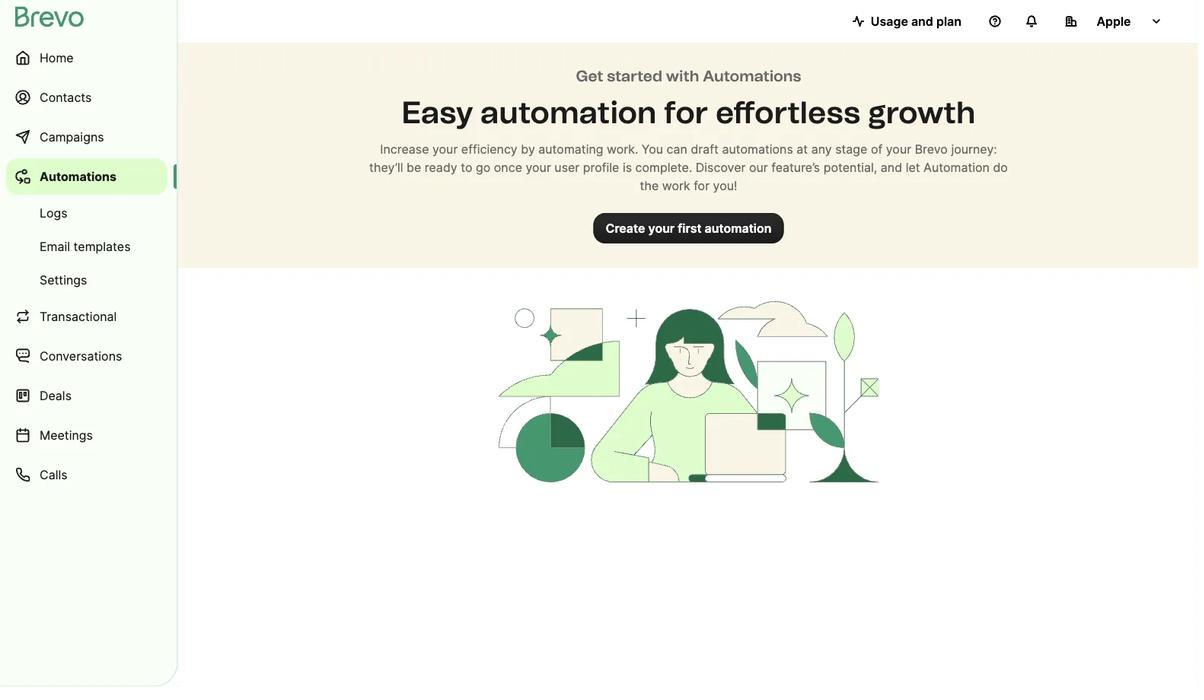 Task type: vqa. For each thing, say whether or not it's contained in the screenshot.
WIN at top right
no



Task type: locate. For each thing, give the bounding box(es) containing it.
automations
[[703, 67, 802, 85], [40, 169, 117, 184]]

let
[[906, 160, 920, 175]]

automations link
[[6, 158, 168, 195]]

discover
[[696, 160, 746, 175]]

for down get started with automations
[[664, 94, 709, 131]]

and inside button
[[912, 14, 934, 29]]

journey:
[[952, 142, 998, 157]]

automation up the automating
[[481, 94, 657, 131]]

your down by at the left of the page
[[526, 160, 551, 175]]

home
[[40, 50, 74, 65]]

conversations link
[[6, 338, 168, 375]]

0 horizontal spatial and
[[881, 160, 903, 175]]

campaigns link
[[6, 119, 168, 155]]

with
[[666, 67, 700, 85]]

0 vertical spatial and
[[912, 14, 934, 29]]

0 vertical spatial automations
[[703, 67, 802, 85]]

usage
[[871, 14, 909, 29]]

1 vertical spatial and
[[881, 160, 903, 175]]

campaigns
[[40, 129, 104, 144]]

and
[[912, 14, 934, 29], [881, 160, 903, 175]]

for left the you!
[[694, 178, 710, 193]]

automation inside button
[[705, 221, 772, 236]]

meetings
[[40, 428, 93, 443]]

automation
[[481, 94, 657, 131], [705, 221, 772, 236]]

is
[[623, 160, 632, 175]]

create your first automation button
[[594, 213, 784, 244]]

0 horizontal spatial automations
[[40, 169, 117, 184]]

usage and plan button
[[841, 6, 974, 37]]

settings
[[40, 273, 87, 288]]

email templates
[[40, 239, 131, 254]]

0 horizontal spatial automation
[[481, 94, 657, 131]]

for
[[664, 94, 709, 131], [694, 178, 710, 193]]

increase
[[380, 142, 429, 157]]

logs
[[40, 206, 68, 220]]

once
[[494, 160, 522, 175]]

work
[[662, 178, 691, 193]]

complete.
[[636, 160, 693, 175]]

email templates link
[[6, 232, 168, 262]]

your left first
[[649, 221, 675, 236]]

efficiency
[[461, 142, 518, 157]]

and left let
[[881, 160, 903, 175]]

automations up effortless in the right of the page
[[703, 67, 802, 85]]

work.
[[607, 142, 639, 157]]

for inside increase your efficiency by automating work. you can draft automations at any stage of your brevo journey: they'll be ready to go once your user profile is complete. discover our feature's potential, and let automation do the work for you!
[[694, 178, 710, 193]]

1 vertical spatial automations
[[40, 169, 117, 184]]

transactional link
[[6, 299, 168, 335]]

apple
[[1097, 14, 1131, 29]]

1 vertical spatial for
[[694, 178, 710, 193]]

to
[[461, 160, 473, 175]]

automation down the you!
[[705, 221, 772, 236]]

1 vertical spatial automation
[[705, 221, 772, 236]]

get
[[576, 67, 604, 85]]

easy automation for effortless growth
[[402, 94, 976, 131]]

automations up logs link
[[40, 169, 117, 184]]

0 vertical spatial for
[[664, 94, 709, 131]]

do
[[993, 160, 1008, 175]]

draft
[[691, 142, 719, 157]]

automations inside automations link
[[40, 169, 117, 184]]

and left 'plan'
[[912, 14, 934, 29]]

first
[[678, 221, 702, 236]]

meetings link
[[6, 417, 168, 454]]

1 horizontal spatial automation
[[705, 221, 772, 236]]

1 horizontal spatial and
[[912, 14, 934, 29]]

your
[[433, 142, 458, 157], [886, 142, 912, 157], [526, 160, 551, 175], [649, 221, 675, 236]]

stage
[[836, 142, 868, 157]]

and inside increase your efficiency by automating work. you can draft automations at any stage of your brevo journey: they'll be ready to go once your user profile is complete. discover our feature's potential, and let automation do the work for you!
[[881, 160, 903, 175]]

can
[[667, 142, 688, 157]]



Task type: describe. For each thing, give the bounding box(es) containing it.
increase your efficiency by automating work. you can draft automations at any stage of your brevo journey: they'll be ready to go once your user profile is complete. discover our feature's potential, and let automation do the work for you!
[[369, 142, 1008, 193]]

create
[[606, 221, 646, 236]]

conversations
[[40, 349, 122, 364]]

started
[[607, 67, 663, 85]]

feature's
[[772, 160, 820, 175]]

contacts
[[40, 90, 92, 105]]

usage and plan
[[871, 14, 962, 29]]

potential,
[[824, 160, 878, 175]]

your up ready on the top of page
[[433, 142, 458, 157]]

any
[[812, 142, 832, 157]]

home link
[[6, 40, 168, 76]]

by
[[521, 142, 535, 157]]

easy
[[402, 94, 473, 131]]

automations
[[722, 142, 794, 157]]

user
[[555, 160, 580, 175]]

templates
[[74, 239, 131, 254]]

logs link
[[6, 198, 168, 228]]

1 horizontal spatial automations
[[703, 67, 802, 85]]

effortless
[[716, 94, 861, 131]]

profile
[[583, 160, 620, 175]]

automation
[[924, 160, 990, 175]]

apple button
[[1053, 6, 1175, 37]]

ready
[[425, 160, 458, 175]]

of
[[871, 142, 883, 157]]

your inside button
[[649, 221, 675, 236]]

contacts link
[[6, 79, 168, 116]]

deals link
[[6, 378, 168, 414]]

get started with automations
[[576, 67, 802, 85]]

transactional
[[40, 309, 117, 324]]

the
[[640, 178, 659, 193]]

create your first automation
[[606, 221, 772, 236]]

be
[[407, 160, 421, 175]]

brevo
[[915, 142, 948, 157]]

deals
[[40, 388, 72, 403]]

calls link
[[6, 457, 168, 494]]

they'll
[[369, 160, 403, 175]]

email
[[40, 239, 70, 254]]

at
[[797, 142, 808, 157]]

0 vertical spatial automation
[[481, 94, 657, 131]]

calls
[[40, 468, 67, 482]]

you!
[[713, 178, 738, 193]]

go
[[476, 160, 491, 175]]

growth
[[868, 94, 976, 131]]

you
[[642, 142, 663, 157]]

automating
[[539, 142, 604, 157]]

settings link
[[6, 265, 168, 296]]

our
[[749, 160, 768, 175]]

your right of
[[886, 142, 912, 157]]

plan
[[937, 14, 962, 29]]



